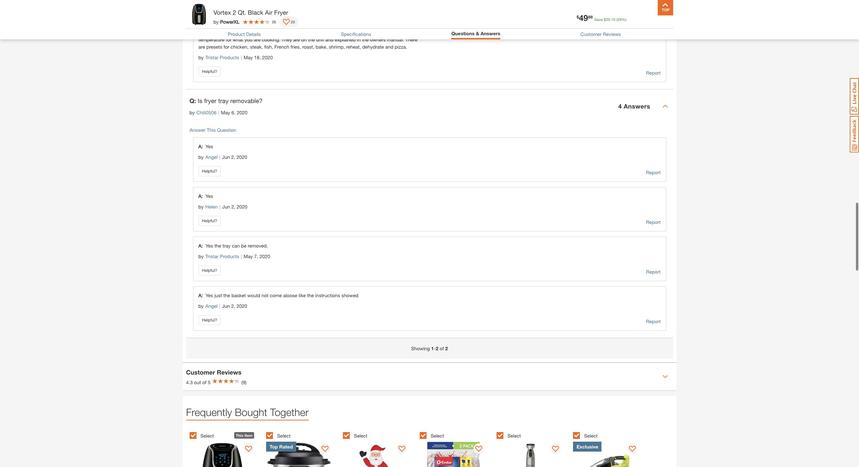Task type: vqa. For each thing, say whether or not it's contained in the screenshot.
leftmost (
yes



Task type: locate. For each thing, give the bounding box(es) containing it.
70815
[[291, 13, 306, 20]]

for right presets
[[224, 44, 229, 50]]

1 tristar products button from the top
[[205, 54, 239, 62]]

1 yes from the top
[[206, 144, 213, 150]]

helpful? for 4th helpful? button from the top of the questions element
[[202, 219, 217, 224]]

q:
[[190, 97, 196, 105]]

0 vertical spatial of
[[352, 30, 356, 35]]

select inside 2 / 6 group
[[277, 434, 291, 440]]

of right one
[[352, 30, 356, 35]]

7 ft. led santa inflatable image
[[343, 443, 409, 468]]

1 vertical spatial tristar
[[205, 254, 218, 260]]

0 horizontal spatial unit
[[215, 30, 223, 35]]

and
[[410, 30, 419, 35], [325, 37, 334, 43], [385, 44, 393, 50]]

for down comes on the top of page
[[226, 37, 232, 43]]

5 select from the left
[[508, 434, 521, 440]]

tristar products button
[[205, 54, 239, 62], [205, 253, 239, 261]]

2 horizontal spatial 2
[[445, 346, 448, 352]]

may
[[244, 55, 253, 60], [221, 110, 230, 116], [244, 254, 253, 260]]

4 report button from the top
[[646, 219, 661, 227]]

shrimp,
[[329, 44, 345, 50]]

1 horizontal spatial are
[[254, 37, 261, 43]]

and down manual.
[[385, 44, 393, 50]]

2 angel button from the top
[[205, 303, 218, 311]]

of left 5
[[202, 380, 207, 386]]

0 vertical spatial for
[[226, 37, 232, 43]]

2 report button from the top
[[646, 69, 661, 77]]

removable?
[[230, 97, 263, 105]]

jun down 'just' at the bottom left
[[222, 304, 230, 310]]

0 vertical spatial angel
[[205, 154, 218, 160]]

2 horizontal spatial and
[[410, 30, 419, 35]]

details
[[246, 31, 261, 37]]

select up 7 ft. led santa inflatable image
[[354, 434, 367, 440]]

this inside questions element
[[207, 127, 216, 133]]

5 helpful? from the top
[[202, 268, 217, 274]]

1 caret image from the top
[[663, 104, 668, 109]]

10 left 29
[[611, 17, 616, 22]]

and down select
[[325, 37, 334, 43]]

0 vertical spatial customer reviews
[[581, 31, 621, 37]]

4 display image from the left
[[475, 447, 482, 454]]

( left the ")"
[[272, 19, 273, 24]]

yes for 4th helpful? button from the bottom
[[206, 144, 213, 150]]

select up exclusive
[[584, 434, 598, 440]]

may for may 18, 2020
[[244, 55, 253, 60]]

feedback link image
[[850, 116, 859, 153]]

tristar down presets
[[205, 55, 218, 60]]

top rated
[[270, 445, 293, 451]]

0 horizontal spatial customer reviews
[[186, 369, 242, 377]]

one
[[343, 30, 351, 35]]

2 / 6 group
[[266, 429, 340, 468]]

.
[[610, 17, 611, 22]]

yes left 'just' at the bottom left
[[206, 293, 213, 299]]

1 horizontal spatial can
[[320, 30, 327, 35]]

select up easywring spin mop deep clean microfiber mop head refill (2-pack) image
[[431, 434, 444, 440]]

0 horizontal spatial answers
[[481, 31, 500, 36]]

select for "5 / 6" group at the right bottom of the page
[[508, 434, 521, 440]]

the right as
[[392, 30, 399, 35]]

0 horizontal spatial 2
[[233, 9, 236, 16]]

2 horizontal spatial of
[[440, 346, 444, 352]]

1 horizontal spatial customer reviews
[[581, 31, 621, 37]]

question
[[217, 127, 236, 133]]

2 by angel | jun 2, 2020 from the top
[[198, 304, 247, 310]]

reheat,
[[346, 44, 361, 50]]

answers
[[481, 31, 500, 36], [624, 103, 650, 110]]

product details button
[[228, 31, 261, 37], [228, 31, 261, 37]]

products down a: yes the tray can be removed.
[[220, 254, 239, 260]]

chili0506 button
[[196, 109, 217, 116]]

6 select from the left
[[584, 434, 598, 440]]

0 vertical spatial tray
[[218, 97, 229, 105]]

4 yes from the top
[[206, 293, 213, 299]]

tristar products button down a: yes the tray can be removed.
[[205, 253, 239, 261]]

customer reviews up 5
[[186, 369, 242, 377]]

display image
[[283, 19, 290, 26], [552, 447, 559, 454], [629, 447, 636, 454]]

1 horizontal spatial 10
[[611, 17, 616, 22]]

0 vertical spatial this
[[207, 127, 216, 133]]

1 a: yes from the top
[[198, 144, 213, 150]]

fryer
[[274, 9, 288, 16]]

4 report from the top
[[646, 220, 661, 225]]

live chat image
[[850, 78, 859, 115]]

jun
[[222, 154, 230, 160], [222, 204, 230, 210], [222, 304, 230, 310]]

aloose
[[283, 293, 297, 299]]

1 vertical spatial a: yes
[[198, 194, 213, 199]]

5 report button from the top
[[646, 269, 661, 276]]

report button for first helpful? button from the bottom of the questions element
[[646, 318, 661, 326]]

of right -
[[440, 346, 444, 352]]

you right meaning
[[310, 30, 318, 35]]

this
[[207, 127, 216, 133], [236, 434, 244, 439]]

| down chicken, at the top left of page
[[241, 55, 242, 60]]

a: yes up helen
[[198, 194, 213, 199]]

0 vertical spatial 10
[[611, 17, 616, 22]]

0 horizontal spatial can
[[232, 243, 240, 249]]

1 report button from the top
[[646, 5, 661, 13]]

answers right & on the right top
[[481, 31, 500, 36]]

angel button down answer this question
[[205, 154, 218, 161]]

of inside the unit comes with 10 preset buttons, meaning you can select one of those to use as the time and temperature for what you are cooking. they are on the unit and explained in the owners manual. there are presets for chicken, steak, fish, french fries, roast, bake, shrimp, reheat, dehydrate and pizza.
[[352, 30, 356, 35]]

this item
[[236, 434, 253, 439]]

can left be
[[232, 243, 240, 249]]

2, for first helpful? button from the bottom of the questions element
[[231, 304, 235, 310]]

20 inside '$ 49 88 save $ 20 . 10 ( 29 %)'
[[606, 17, 610, 22]]

are up steak,
[[254, 37, 261, 43]]

0 horizontal spatial this
[[207, 127, 216, 133]]

unit up bake, at left top
[[316, 37, 324, 43]]

0 horizontal spatial 10
[[250, 30, 255, 35]]

use
[[376, 30, 384, 35]]

tristar down a: yes the tray can be removed.
[[205, 254, 218, 260]]

may left 6,
[[221, 110, 230, 116]]

report button for 4th helpful? button from the top of the questions element
[[646, 219, 661, 227]]

1 horizontal spatial you
[[310, 30, 318, 35]]

customer
[[581, 31, 602, 37], [186, 369, 215, 377]]

1 products from the top
[[220, 55, 239, 60]]

| down 'just' at the bottom left
[[219, 304, 220, 310]]

2, down basket
[[231, 304, 235, 310]]

3 yes from the top
[[206, 243, 213, 249]]

( inside '$ 49 88 save $ 20 . 10 ( 29 %)'
[[617, 17, 618, 22]]

0 vertical spatial tristar products button
[[205, 54, 239, 62]]

by angel | jun 2, 2020 down question
[[198, 154, 247, 160]]

can left select
[[320, 30, 327, 35]]

reviews down .
[[603, 31, 621, 37]]

angel down answer this question
[[205, 154, 218, 160]]

20 up meaning
[[291, 19, 295, 24]]

0 horizontal spatial (
[[272, 19, 273, 24]]

3 report button from the top
[[646, 169, 661, 177]]

0 horizontal spatial customer
[[186, 369, 215, 377]]

49
[[579, 13, 588, 23]]

1 vertical spatial angel button
[[205, 303, 218, 311]]

0 horizontal spatial you
[[245, 37, 253, 43]]

tray for fryer
[[218, 97, 229, 105]]

2 jun from the top
[[222, 204, 230, 210]]

0 vertical spatial products
[[220, 55, 239, 60]]

customer reviews button
[[581, 31, 621, 37], [581, 31, 621, 37]]

2 tristar products button from the top
[[205, 253, 239, 261]]

you
[[310, 30, 318, 35], [245, 37, 253, 43]]

specifications
[[341, 31, 371, 37]]

2, right helen
[[231, 204, 235, 210]]

tristar for by tristar products | may 18, 2020
[[205, 55, 218, 60]]

6 report from the top
[[646, 319, 661, 325]]

2 angel from the top
[[205, 304, 218, 310]]

angel for yes
[[205, 154, 218, 160]]

this inside 1 / 6 group
[[236, 434, 244, 439]]

select
[[201, 434, 214, 440], [277, 434, 291, 440], [354, 434, 367, 440], [431, 434, 444, 440], [508, 434, 521, 440], [584, 434, 598, 440]]

10 right 'with'
[[250, 30, 255, 35]]

rated
[[279, 445, 293, 451]]

helpful? for 4th helpful? button from the bottom
[[202, 169, 217, 174]]

1 helpful? from the top
[[202, 5, 217, 10]]

tristar products button for may 7, 2020
[[205, 253, 239, 261]]

3 helpful? button from the top
[[198, 166, 221, 177]]

click to redirect to view my cart page image
[[655, 8, 664, 16]]

select inside 4 / 6 group
[[431, 434, 444, 440]]

$ 49 88 save $ 20 . 10 ( 29 %)
[[577, 13, 627, 23]]

1 horizontal spatial answers
[[624, 103, 650, 110]]

display image inside 1 / 6 group
[[245, 447, 252, 454]]

yes down answer this question
[[206, 144, 213, 150]]

select inside 1 / 6 group
[[201, 434, 214, 440]]

6 / 6 group
[[573, 429, 647, 468]]

1 vertical spatial by angel | jun 2, 2020
[[198, 304, 247, 310]]

2 vertical spatial 2,
[[231, 304, 235, 310]]

angel
[[205, 154, 218, 160], [205, 304, 218, 310]]

the right in
[[362, 37, 369, 43]]

$
[[577, 14, 579, 19], [604, 17, 606, 22]]

may left 7,
[[244, 254, 253, 260]]

$ left .
[[604, 17, 606, 22]]

by angel | jun 2, 2020 down 'just' at the bottom left
[[198, 304, 247, 310]]

customer up 4.3 out of 5
[[186, 369, 215, 377]]

1 by angel | jun 2, 2020 from the top
[[198, 154, 247, 160]]

select for 6 / 6 group
[[584, 434, 598, 440]]

answers right 4
[[624, 103, 650, 110]]

1 vertical spatial jun
[[222, 204, 230, 210]]

0 vertical spatial by angel | jun 2, 2020
[[198, 154, 247, 160]]

3 jun from the top
[[222, 304, 230, 310]]

0 vertical spatial a: yes
[[198, 144, 213, 150]]

0 vertical spatial tristar
[[205, 55, 218, 60]]

select down 'frequently'
[[201, 434, 214, 440]]

reviews up (9)
[[217, 369, 242, 377]]

20 right save
[[606, 17, 610, 22]]

1 vertical spatial tray
[[223, 243, 231, 249]]

2 vertical spatial may
[[244, 254, 253, 260]]

select up rated
[[277, 434, 291, 440]]

products for may 18, 2020
[[220, 55, 239, 60]]

unit
[[215, 30, 223, 35], [316, 37, 324, 43]]

display image inside 2 / 6 group
[[322, 447, 329, 454]]

0 vertical spatial and
[[410, 30, 419, 35]]

angel button down 'just' at the bottom left
[[205, 303, 218, 311]]

0 vertical spatial 2,
[[231, 154, 235, 160]]

tray up by tristar products | may 7, 2020
[[223, 243, 231, 249]]

they
[[282, 37, 292, 43]]

diy
[[598, 18, 607, 24]]

1 vertical spatial angel
[[205, 304, 218, 310]]

1 angel from the top
[[205, 154, 218, 160]]

0 vertical spatial reviews
[[603, 31, 621, 37]]

2 helpful? button from the top
[[198, 67, 221, 77]]

yes for first helpful? button from the bottom of the questions element
[[206, 293, 213, 299]]

1 vertical spatial reviews
[[217, 369, 242, 377]]

1 vertical spatial this
[[236, 434, 244, 439]]

tristar
[[205, 55, 218, 60], [205, 254, 218, 260]]

6 report button from the top
[[646, 318, 661, 326]]

2 yes from the top
[[206, 194, 213, 199]]

0 horizontal spatial and
[[325, 37, 334, 43]]

2 a: from the top
[[198, 194, 203, 199]]

4 a: from the top
[[198, 293, 203, 299]]

are down temperature
[[198, 44, 205, 50]]

report for the report button associated with first helpful? button from the top of the questions element
[[646, 6, 661, 12]]

2 display image from the left
[[322, 447, 329, 454]]

top button
[[658, 0, 673, 15]]

jun down question
[[222, 154, 230, 160]]

0 vertical spatial unit
[[215, 30, 223, 35]]

are up "fries," at the left top of page
[[293, 37, 300, 43]]

caret image
[[663, 104, 668, 109], [663, 375, 668, 380]]

by
[[214, 19, 219, 25], [198, 55, 204, 60], [190, 110, 195, 116], [198, 154, 204, 160], [198, 204, 204, 210], [198, 254, 204, 260], [198, 304, 204, 310]]

one+ 18v cordless multi-surface handheld vacuum kit with 2.0 ah battery and charger image
[[573, 443, 639, 468]]

2 products from the top
[[220, 254, 239, 260]]

tray up by chili0506 | may 6, 2020 at the top left
[[218, 97, 229, 105]]

1 helpful? button from the top
[[198, 3, 221, 13]]

steak,
[[250, 44, 263, 50]]

0 vertical spatial angel button
[[205, 154, 218, 161]]

| right the chili0506 button
[[218, 110, 219, 116]]

1 horizontal spatial (
[[617, 17, 618, 22]]

1 horizontal spatial customer
[[581, 31, 602, 37]]

select inside 6 / 6 group
[[584, 434, 598, 440]]

2 caret image from the top
[[663, 375, 668, 380]]

3 select from the left
[[354, 434, 367, 440]]

jun for 4th helpful? button from the bottom
[[222, 154, 230, 160]]

customer reviews down diy
[[581, 31, 621, 37]]

2 select from the left
[[277, 434, 291, 440]]

a: yes
[[198, 144, 213, 150], [198, 194, 213, 199]]

( right .
[[617, 17, 618, 22]]

2 report from the top
[[646, 70, 661, 76]]

yes up by tristar products | may 7, 2020
[[206, 243, 213, 249]]

report
[[646, 6, 661, 12], [646, 70, 661, 76], [646, 170, 661, 176], [646, 220, 661, 225], [646, 269, 661, 275], [646, 319, 661, 325]]

be
[[241, 243, 247, 249]]

1 vertical spatial tristar products button
[[205, 253, 239, 261]]

tray
[[218, 97, 229, 105], [223, 243, 231, 249]]

1 vertical spatial caret image
[[663, 375, 668, 380]]

3 report from the top
[[646, 170, 661, 176]]

5 / 6 group
[[497, 429, 570, 468]]

report button for 5th helpful? button from the top
[[646, 269, 661, 276]]

angel down 'just' at the bottom left
[[205, 304, 218, 310]]

1 a: from the top
[[198, 144, 203, 150]]

customer down save
[[581, 31, 602, 37]]

yes
[[206, 144, 213, 150], [206, 194, 213, 199], [206, 243, 213, 249], [206, 293, 213, 299]]

0 horizontal spatial of
[[202, 380, 207, 386]]

display image
[[245, 447, 252, 454], [322, 447, 329, 454], [399, 447, 406, 454], [475, 447, 482, 454]]

1 select from the left
[[201, 434, 214, 440]]

2
[[233, 9, 236, 16], [436, 346, 439, 352], [445, 346, 448, 352]]

1 horizontal spatial display image
[[552, 447, 559, 454]]

0 vertical spatial jun
[[222, 154, 230, 160]]

yes up helen
[[206, 194, 213, 199]]

3 / 6 group
[[343, 429, 416, 468]]

this right answer
[[207, 127, 216, 133]]

products
[[220, 55, 239, 60], [220, 254, 239, 260]]

can inside the unit comes with 10 preset buttons, meaning you can select one of those to use as the time and temperature for what you are cooking. they are on the unit and explained in the owners manual. there are presets for chicken, steak, fish, french fries, roast, bake, shrimp, reheat, dehydrate and pizza.
[[320, 30, 327, 35]]

a: yes for helen
[[198, 194, 213, 199]]

1 vertical spatial customer reviews
[[186, 369, 242, 377]]

customer reviews
[[581, 31, 621, 37], [186, 369, 242, 377]]

you down 'with'
[[245, 37, 253, 43]]

1 vertical spatial answers
[[624, 103, 650, 110]]

1 horizontal spatial 20
[[606, 17, 610, 22]]

are
[[254, 37, 261, 43], [293, 37, 300, 43], [198, 44, 205, 50]]

by angel | jun 2, 2020
[[198, 154, 247, 160], [198, 304, 247, 310]]

0 vertical spatial answers
[[481, 31, 500, 36]]

jun right helen
[[222, 204, 230, 210]]

1 horizontal spatial and
[[385, 44, 393, 50]]

3 a: from the top
[[198, 243, 203, 249]]

bake,
[[316, 44, 328, 50]]

0 vertical spatial caret image
[[663, 104, 668, 109]]

2 right -
[[445, 346, 448, 352]]

2, down question
[[231, 154, 235, 160]]

products down chicken, at the top left of page
[[220, 55, 239, 60]]

1 report from the top
[[646, 6, 661, 12]]

yes for 4th helpful? button from the top of the questions element
[[206, 194, 213, 199]]

2 2, from the top
[[231, 204, 235, 210]]

2 tristar from the top
[[205, 254, 218, 260]]

vortex 2 qt. black air fryer
[[214, 9, 288, 16]]

1 display image from the left
[[245, 447, 252, 454]]

4 helpful? button from the top
[[198, 216, 221, 227]]

and up there
[[410, 30, 419, 35]]

5 report from the top
[[646, 269, 661, 275]]

dehydrate
[[362, 44, 384, 50]]

1 vertical spatial 2,
[[231, 204, 235, 210]]

this left item
[[236, 434, 244, 439]]

1 vertical spatial of
[[440, 346, 444, 352]]

1 jun from the top
[[222, 154, 230, 160]]

0 vertical spatial may
[[244, 55, 253, 60]]

may left 18,
[[244, 55, 253, 60]]

1 horizontal spatial unit
[[316, 37, 324, 43]]

exclusive
[[577, 445, 598, 451]]

caret image inside questions element
[[663, 104, 668, 109]]

1 tristar from the top
[[205, 55, 218, 60]]

1 vertical spatial 10
[[250, 30, 255, 35]]

2 a: yes from the top
[[198, 194, 213, 199]]

display image inside "5 / 6" group
[[552, 447, 559, 454]]

instructions
[[315, 293, 340, 299]]

0 vertical spatial customer
[[581, 31, 602, 37]]

unit right 'the'
[[215, 30, 223, 35]]

qt.
[[238, 9, 246, 16]]

report for the report button for 5th helpful? button from the bottom of the questions element
[[646, 70, 661, 76]]

20
[[606, 17, 610, 22], [291, 19, 295, 24]]

display image inside the 20 dropdown button
[[283, 19, 290, 26]]

helpful? for 5th helpful? button from the bottom of the questions element
[[202, 69, 217, 74]]

1 vertical spatial can
[[232, 243, 240, 249]]

1 horizontal spatial this
[[236, 434, 244, 439]]

1 vertical spatial products
[[220, 254, 239, 260]]

2 helpful? from the top
[[202, 69, 217, 74]]

4
[[619, 103, 622, 110]]

1 2, from the top
[[231, 154, 235, 160]]

2 vertical spatial of
[[202, 380, 207, 386]]

4 helpful? from the top
[[202, 219, 217, 224]]

report for the report button related to 5th helpful? button from the top
[[646, 269, 661, 275]]

3 2, from the top
[[231, 304, 235, 310]]

a: yes down answer this question
[[198, 144, 213, 150]]

3 helpful? from the top
[[202, 169, 217, 174]]

diy button
[[591, 8, 613, 25]]

4 select from the left
[[431, 434, 444, 440]]

( 9 )
[[272, 19, 276, 24]]

1 horizontal spatial 2
[[436, 346, 439, 352]]

2 right the 1
[[436, 346, 439, 352]]

tristar products button down presets
[[205, 54, 239, 62]]

jun for 4th helpful? button from the top of the questions element
[[222, 204, 230, 210]]

2 vertical spatial jun
[[222, 304, 230, 310]]

0 horizontal spatial 20
[[291, 19, 295, 24]]

1 horizontal spatial of
[[352, 30, 356, 35]]

3 display image from the left
[[399, 447, 406, 454]]

select up smart stick 2 speed silver immersion blender with 300-watt motor and improved blade guards image
[[508, 434, 521, 440]]

select inside 3 / 6 "group"
[[354, 434, 367, 440]]

answer this question
[[190, 127, 236, 133]]

select inside "5 / 6" group
[[508, 434, 521, 440]]

frequently
[[186, 407, 232, 419]]

questions element
[[186, 0, 673, 339]]

1 angel button from the top
[[205, 154, 218, 161]]

| down be
[[241, 254, 242, 260]]

comes
[[224, 30, 239, 35]]

$ left 88
[[577, 14, 579, 19]]

0 vertical spatial can
[[320, 30, 327, 35]]

by angel | jun 2, 2020 for yes just the basket would not come aloose like the instructions showed
[[198, 304, 247, 310]]

select
[[329, 30, 341, 35]]

a: for first helpful? button from the bottom of the questions element
[[198, 293, 203, 299]]

6 helpful? from the top
[[202, 318, 217, 323]]

1 vertical spatial customer
[[186, 369, 215, 377]]

2 right n
[[233, 9, 236, 16]]

0 horizontal spatial display image
[[283, 19, 290, 26]]



Task type: describe. For each thing, give the bounding box(es) containing it.
showing
[[411, 346, 430, 352]]

1 horizontal spatial reviews
[[603, 31, 621, 37]]

select for 1 / 6 group
[[201, 434, 214, 440]]

by powerxl
[[214, 19, 239, 25]]

cooking.
[[262, 37, 280, 43]]

me
[[629, 18, 636, 24]]

owners
[[370, 37, 386, 43]]

meaning
[[291, 30, 309, 35]]

2 horizontal spatial are
[[293, 37, 300, 43]]

frequently bought together
[[186, 407, 309, 419]]

a: for 4th helpful? button from the bottom
[[198, 144, 203, 150]]

to
[[371, 30, 375, 35]]

report button for 4th helpful? button from the bottom
[[646, 169, 661, 177]]

2, for 4th helpful? button from the bottom
[[231, 154, 235, 160]]

9
[[273, 19, 275, 24]]

0 horizontal spatial are
[[198, 44, 205, 50]]

88
[[588, 14, 593, 19]]

removed.
[[248, 243, 268, 249]]

preset
[[257, 30, 270, 35]]

display image inside 4 / 6 group
[[475, 447, 482, 454]]

1 / 6 group
[[190, 429, 263, 468]]

-
[[434, 346, 436, 352]]

4 answers
[[619, 103, 650, 110]]

easywring spin mop deep clean microfiber mop head refill (2-pack) image
[[420, 443, 486, 468]]

report for 4th helpful? button from the bottom's the report button
[[646, 170, 661, 176]]

vortex
[[214, 9, 231, 16]]

the right 'just' at the bottom left
[[223, 293, 230, 299]]

6,
[[232, 110, 236, 116]]

display image inside 3 / 6 "group"
[[399, 447, 406, 454]]

item
[[245, 434, 253, 439]]

roast,
[[302, 44, 314, 50]]

chicken,
[[231, 44, 249, 50]]

select for 4 / 6 group at bottom
[[431, 434, 444, 440]]

a: yes for angel
[[198, 144, 213, 150]]

1 vertical spatial may
[[221, 110, 230, 116]]

0 vertical spatial you
[[310, 30, 318, 35]]

by chili0506 | may 6, 2020
[[190, 110, 248, 116]]

| down answer this question
[[219, 154, 220, 160]]

the
[[206, 30, 214, 35]]

report for the report button related to 4th helpful? button from the top of the questions element
[[646, 220, 661, 225]]

helpful? for first helpful? button from the bottom of the questions element
[[202, 318, 217, 323]]

showing 1 - 2 of 2
[[411, 346, 448, 352]]

answer
[[190, 127, 206, 133]]

with
[[240, 30, 249, 35]]

angel for yes just the basket would not come aloose like the instructions showed
[[205, 304, 218, 310]]

product details
[[228, 31, 261, 37]]

the home depot logo image
[[188, 5, 210, 27]]

the up by tristar products | may 7, 2020
[[214, 243, 221, 249]]

20 inside dropdown button
[[291, 19, 295, 24]]

1
[[431, 346, 434, 352]]

temperature
[[198, 37, 225, 43]]

angel button for yes
[[205, 154, 218, 161]]

product
[[228, 31, 245, 37]]

product image image
[[188, 3, 210, 26]]

those
[[358, 30, 370, 35]]

q: is fryer tray removable?
[[190, 97, 263, 105]]

bought
[[235, 407, 267, 419]]

&
[[476, 31, 479, 36]]

showed
[[342, 293, 358, 299]]

| right helen
[[219, 204, 221, 210]]

4.3 out of 5
[[186, 380, 211, 386]]

would
[[247, 293, 260, 299]]

5
[[208, 380, 211, 386]]

by tristar products | may 18, 2020
[[198, 55, 273, 60]]

may for may 7, 2020
[[244, 254, 253, 260]]

basket
[[232, 293, 246, 299]]

n baton rouge
[[227, 13, 264, 20]]

18,
[[254, 55, 261, 60]]

7,
[[254, 254, 258, 260]]

the right the 'like'
[[307, 293, 314, 299]]

fries,
[[291, 44, 301, 50]]

%)
[[622, 17, 627, 22]]

answer this question link
[[190, 127, 236, 133]]

)
[[275, 19, 276, 24]]

select for 2 / 6 group
[[277, 434, 291, 440]]

together
[[270, 407, 309, 419]]

4 / 6 group
[[420, 429, 493, 468]]

helpful? for 5th helpful? button from the top
[[202, 268, 217, 274]]

1 vertical spatial you
[[245, 37, 253, 43]]

fish,
[[264, 44, 273, 50]]

baton
[[232, 13, 247, 20]]

a: for 4th helpful? button from the top of the questions element
[[198, 194, 203, 199]]

yes for 5th helpful? button from the top
[[206, 243, 213, 249]]

air
[[265, 9, 273, 16]]

questions
[[451, 31, 475, 36]]

explained
[[335, 37, 356, 43]]

1 vertical spatial unit
[[316, 37, 324, 43]]

angel button for yes just the basket would not come aloose like the instructions showed
[[205, 303, 218, 311]]

jun for first helpful? button from the bottom of the questions element
[[222, 304, 230, 310]]

report button for 5th helpful? button from the bottom of the questions element
[[646, 69, 661, 77]]

products for may 7, 2020
[[220, 254, 239, 260]]

20 button
[[280, 16, 298, 27]]

as
[[385, 30, 390, 35]]

by tristar products | may 7, 2020
[[198, 254, 270, 260]]

6 helpful? button from the top
[[198, 316, 221, 326]]

helpful? for first helpful? button from the top of the questions element
[[202, 5, 217, 10]]

black
[[248, 9, 263, 16]]

me button
[[621, 8, 643, 25]]

10 inside the unit comes with 10 preset buttons, meaning you can select one of those to use as the time and temperature for what you are cooking. they are on the unit and explained in the owners manual. there are presets for chicken, steak, fish, french fries, roast, bake, shrimp, reheat, dehydrate and pizza.
[[250, 30, 255, 35]]

2 horizontal spatial display image
[[629, 447, 636, 454]]

tristar for by tristar products | may 7, 2020
[[205, 254, 218, 260]]

select for 3 / 6 "group" in the left of the page
[[354, 434, 367, 440]]

powerxl
[[220, 19, 239, 25]]

0 horizontal spatial reviews
[[217, 369, 242, 377]]

report button for first helpful? button from the top of the questions element
[[646, 5, 661, 13]]

a: for 5th helpful? button from the top
[[198, 243, 203, 249]]

0 horizontal spatial $
[[577, 14, 579, 19]]

3 qt. duo stainless steel electric pressure cooker, v5 image
[[266, 443, 332, 468]]

2, for 4th helpful? button from the top of the questions element
[[231, 204, 235, 210]]

there
[[405, 37, 418, 43]]

1 vertical spatial and
[[325, 37, 334, 43]]

1 vertical spatial for
[[224, 44, 229, 50]]

pizza.
[[395, 44, 407, 50]]

4.3
[[186, 380, 193, 386]]

helen
[[205, 204, 218, 210]]

not
[[262, 293, 269, 299]]

2 vertical spatial and
[[385, 44, 393, 50]]

smart stick 2 speed silver immersion blender with 300-watt motor and improved blade guards image
[[497, 443, 563, 468]]

n
[[227, 13, 231, 20]]

the right on
[[308, 37, 315, 43]]

chili0506
[[196, 110, 217, 116]]

tray for the
[[223, 243, 231, 249]]

on
[[301, 37, 307, 43]]

fryer
[[204, 97, 217, 105]]

buttons,
[[272, 30, 289, 35]]

5 helpful? button from the top
[[198, 266, 221, 276]]

answers inside questions element
[[624, 103, 650, 110]]

tristar products button for may 18, 2020
[[205, 54, 239, 62]]

top
[[270, 445, 278, 451]]

by angel | jun 2, 2020 for yes
[[198, 154, 247, 160]]

french
[[275, 44, 289, 50]]

10 inside '$ 49 88 save $ 20 . 10 ( 29 %)'
[[611, 17, 616, 22]]

70815 button
[[282, 13, 306, 20]]

come
[[270, 293, 282, 299]]

in
[[357, 37, 361, 43]]

(9)
[[241, 380, 247, 386]]

a: yes just the basket would not come aloose like the instructions showed
[[198, 293, 358, 299]]

what
[[233, 37, 243, 43]]

report for first helpful? button from the bottom of the questions element's the report button
[[646, 319, 661, 325]]

1 horizontal spatial $
[[604, 17, 606, 22]]

is
[[198, 97, 202, 105]]

questions & answers
[[451, 31, 500, 36]]

a: yes the tray can be removed.
[[198, 243, 268, 249]]



